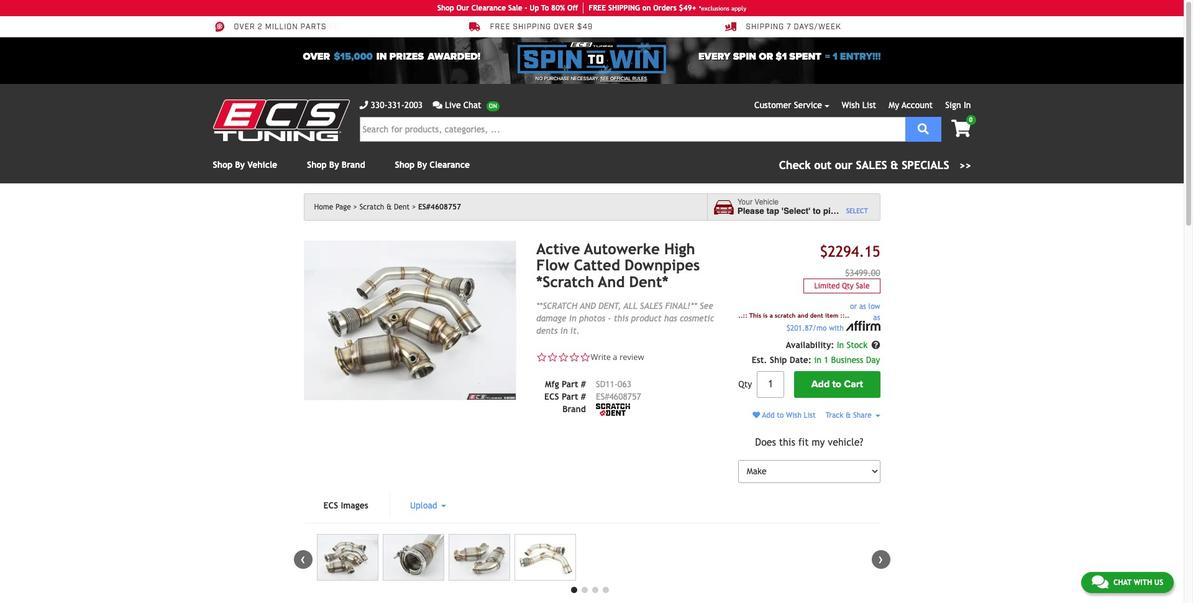 Task type: describe. For each thing, give the bounding box(es) containing it.
write a review
[[591, 351, 645, 363]]

damage
[[537, 314, 567, 323]]

2
[[258, 23, 263, 32]]

live chat link
[[433, 99, 500, 112]]

wish list
[[842, 100, 877, 110]]

- inside **scratch and dent, all sales final!**  see damage in photos - this product has cosmetic dents in it.
[[608, 314, 612, 323]]

share
[[854, 411, 872, 420]]

2 vertical spatial a
[[613, 351, 618, 363]]

catted
[[574, 256, 621, 274]]

cosmetic
[[680, 314, 715, 323]]

brand for es# 4608757 brand
[[563, 404, 586, 414]]

or inside or as low as $
[[851, 302, 858, 311]]

date:
[[790, 355, 812, 365]]

ecs images
[[324, 500, 369, 510]]

1 vertical spatial wish
[[787, 411, 802, 420]]

vehicle?
[[829, 437, 864, 448]]

active
[[537, 240, 581, 257]]

0 vertical spatial or
[[759, 51, 774, 63]]

home page
[[314, 203, 351, 211]]

this inside **scratch and dent, all sales final!**  see damage in photos - this product has cosmetic dents in it.
[[614, 314, 629, 323]]

or as low as $
[[787, 302, 881, 333]]

every spin or $1 spent = 1 entry!!!
[[699, 51, 881, 63]]

& for track
[[846, 411, 852, 420]]

in for availability:
[[837, 340, 845, 350]]

shop for shop by vehicle
[[213, 160, 233, 170]]

1 vertical spatial this
[[780, 437, 796, 448]]

ship
[[609, 4, 624, 12]]

write
[[591, 351, 611, 363]]

est.
[[752, 355, 768, 365]]

0 horizontal spatial see
[[601, 76, 609, 81]]

shipping
[[747, 23, 785, 32]]

1 # from the top
[[581, 379, 586, 389]]

spent
[[790, 51, 822, 63]]

and
[[798, 312, 809, 319]]

Search text field
[[360, 117, 906, 142]]

es#4608757
[[418, 203, 461, 211]]

# inside "sd11-063 ecs part #"
[[581, 392, 586, 402]]

million
[[265, 23, 298, 32]]

see official rules link
[[601, 75, 648, 83]]

your
[[738, 198, 753, 206]]

cart
[[845, 378, 864, 391]]

live
[[445, 100, 461, 110]]

80%
[[552, 4, 565, 12]]

330-331-2003 link
[[360, 99, 423, 112]]

free
[[490, 23, 511, 32]]

ecs inside "sd11-063 ecs part #"
[[545, 392, 559, 402]]

201.87 /mo with
[[791, 324, 847, 333]]

empty star image
[[580, 352, 591, 363]]

‹
[[301, 550, 306, 567]]

add for add to cart
[[812, 378, 830, 391]]

my
[[889, 100, 900, 110]]

201.87
[[791, 324, 813, 333]]

& for sales
[[891, 159, 899, 172]]

stock
[[847, 340, 868, 350]]

1 empty star image from the left
[[537, 352, 547, 363]]

0
[[970, 116, 973, 123]]

parts
[[301, 23, 327, 32]]

$49
[[578, 23, 593, 32]]

price match guarantee link
[[213, 21, 339, 32]]

over
[[554, 23, 575, 32]]

tech
[[529, 23, 550, 32]]

free shipping over $49 link
[[469, 21, 593, 32]]

purchase
[[545, 76, 570, 81]]

sales & specials link
[[780, 157, 972, 174]]

question circle image
[[872, 341, 881, 349]]

$1
[[776, 51, 787, 63]]

orders
[[654, 4, 677, 12]]

shop our clearance sale - up to 80% off
[[438, 4, 579, 12]]

mfg part #
[[545, 379, 586, 389]]

built
[[799, 23, 822, 32]]

comments image for live
[[433, 101, 443, 109]]

dent
[[811, 312, 824, 319]]

*exclusions apply link
[[699, 3, 747, 13]]

0 horizontal spatial as
[[860, 302, 867, 311]]

ecs tuning 'spin to win' contest logo image
[[518, 42, 666, 73]]

service
[[795, 100, 823, 110]]

part inside "sd11-063 ecs part #"
[[562, 392, 579, 402]]

customer service button
[[755, 99, 830, 112]]

comments image for chat
[[1093, 575, 1109, 590]]

us
[[1155, 578, 1164, 587]]

our
[[457, 4, 470, 12]]

in down availability:
[[815, 355, 822, 365]]

scratch & dent link
[[360, 203, 416, 211]]

pick
[[824, 206, 841, 216]]

chat with us link
[[1082, 572, 1175, 593]]

- inside shop our clearance sale - up to 80% off link
[[525, 4, 528, 12]]

heart image
[[753, 412, 761, 419]]

upload button
[[390, 493, 466, 518]]

in for sign
[[964, 100, 972, 110]]

1 horizontal spatial list
[[863, 100, 877, 110]]

in left it. in the bottom of the page
[[561, 326, 568, 336]]

clearance for by
[[430, 160, 470, 170]]

1 horizontal spatial 1
[[833, 51, 838, 63]]

shopping cart image
[[952, 120, 972, 137]]

limited
[[815, 282, 840, 291]]

0 horizontal spatial 1
[[825, 355, 829, 365]]

clearance for our
[[472, 4, 506, 12]]

4608757
[[610, 392, 642, 402]]

2 empty star image from the left
[[547, 352, 558, 363]]

add for add to wish list
[[763, 411, 775, 420]]

2294.15
[[828, 243, 881, 260]]

sales
[[857, 159, 888, 172]]

$
[[787, 324, 791, 333]]

shop for shop by brand
[[307, 160, 327, 170]]

to inside your vehicle please tap 'select' to pick a vehicle
[[813, 206, 821, 216]]

is
[[764, 312, 768, 319]]

track & share
[[826, 411, 875, 420]]

price match guarantee
[[234, 23, 339, 32]]

home page link
[[314, 203, 357, 211]]

0 horizontal spatial qty
[[739, 380, 753, 390]]

qty inside $3499.00 limited qty sale
[[843, 282, 854, 291]]

scratch
[[775, 312, 796, 319]]

enthusiast built link
[[725, 21, 822, 32]]

page
[[336, 203, 351, 211]]

track & share button
[[826, 411, 881, 420]]

vehicle inside your vehicle please tap 'select' to pick a vehicle
[[755, 198, 779, 206]]

customer
[[755, 100, 792, 110]]

your vehicle please tap 'select' to pick a vehicle
[[738, 198, 879, 216]]

price
[[234, 23, 258, 32]]

has
[[665, 314, 678, 323]]

my account link
[[889, 100, 933, 110]]

& for scratch
[[387, 203, 392, 211]]

0 horizontal spatial list
[[804, 411, 816, 420]]

ecs tuning image
[[213, 99, 350, 141]]

sale for shop
[[509, 4, 523, 12]]

match
[[260, 23, 288, 32]]

scratch & dent
[[360, 203, 410, 211]]

1 horizontal spatial a
[[770, 312, 773, 319]]

final!**
[[666, 301, 698, 311]]



Task type: vqa. For each thing, say whether or not it's contained in the screenshot.
(2) inside HJS (2)
no



Task type: locate. For each thing, give the bounding box(es) containing it.
2 horizontal spatial to
[[833, 378, 842, 391]]

specials
[[902, 159, 950, 172]]

& right the track
[[846, 411, 852, 420]]

in right 'sign'
[[964, 100, 972, 110]]

1 horizontal spatial as
[[874, 313, 881, 322]]

1 vertical spatial clearance
[[430, 160, 470, 170]]

sd11-
[[596, 379, 618, 389]]

shop by brand
[[307, 160, 365, 170]]

›
[[879, 550, 884, 567]]

phone image
[[360, 101, 368, 109]]

free ship ping on orders $49+ *exclusions apply
[[589, 4, 747, 12]]

0 vertical spatial as
[[860, 302, 867, 311]]

scratch & dent image
[[596, 404, 631, 416]]

1 vertical spatial to
[[833, 378, 842, 391]]

search image
[[918, 123, 930, 134]]

wish right service
[[842, 100, 860, 110]]

0 vertical spatial qty
[[843, 282, 854, 291]]

as left the low
[[860, 302, 867, 311]]

empty star image
[[537, 352, 547, 363], [547, 352, 558, 363], [558, 352, 569, 363], [569, 352, 580, 363]]

&
[[891, 159, 899, 172], [387, 203, 392, 211], [846, 411, 852, 420]]

add
[[812, 378, 830, 391], [763, 411, 775, 420]]

sign in
[[946, 100, 972, 110]]

support
[[553, 23, 590, 32]]

# left sd11-
[[581, 379, 586, 389]]

sales
[[640, 301, 663, 311]]

by up home page link
[[329, 160, 339, 170]]

does this fit my vehicle?
[[756, 437, 864, 448]]

$49+
[[679, 4, 697, 12]]

with left us
[[1135, 578, 1153, 587]]

clearance up the free
[[472, 4, 506, 12]]

free shipping over $49
[[490, 23, 593, 32]]

on
[[643, 4, 651, 12]]

2 horizontal spatial by
[[417, 160, 427, 170]]

1 horizontal spatial comments image
[[1093, 575, 1109, 590]]

upload
[[410, 500, 440, 510]]

0 vertical spatial sale
[[509, 4, 523, 12]]

over 2 million parts link
[[213, 21, 327, 32]]

enthusiast
[[747, 23, 797, 32]]

or left $1
[[759, 51, 774, 63]]

no
[[536, 76, 543, 81]]

add to wish list link
[[753, 411, 816, 420]]

as down the low
[[874, 313, 881, 322]]

select link
[[847, 206, 869, 216]]

0 vertical spatial #
[[581, 379, 586, 389]]

0 horizontal spatial ecs
[[324, 500, 338, 510]]

3 empty star image from the left
[[558, 352, 569, 363]]

es# 4608757 brand
[[563, 392, 642, 414]]

product
[[632, 314, 662, 323]]

2 horizontal spatial a
[[843, 206, 848, 216]]

empty star image up mfg
[[547, 352, 558, 363]]

empty star image down 'dents' in the left bottom of the page
[[537, 352, 547, 363]]

1 vertical spatial 1
[[825, 355, 829, 365]]

brand down "sd11-063 ecs part #"
[[563, 404, 586, 414]]

1 vertical spatial as
[[874, 313, 881, 322]]

0 horizontal spatial add
[[763, 411, 775, 420]]

& left dent
[[387, 203, 392, 211]]

0 horizontal spatial in
[[837, 340, 845, 350]]

sign
[[946, 100, 962, 110]]

home
[[314, 203, 334, 211]]

this left fit
[[780, 437, 796, 448]]

sale for $3499.00
[[857, 282, 870, 291]]

in up it. in the bottom of the page
[[570, 314, 577, 323]]

2 vertical spatial &
[[846, 411, 852, 420]]

to left pick
[[813, 206, 821, 216]]

by for clearance
[[417, 160, 427, 170]]

*exclusions
[[699, 5, 730, 12]]

this down all
[[614, 314, 629, 323]]

0 vertical spatial 1
[[833, 51, 838, 63]]

1 vertical spatial a
[[770, 312, 773, 319]]

comments image inside chat with us link
[[1093, 575, 1109, 590]]

0 vertical spatial &
[[891, 159, 899, 172]]

1 by from the left
[[235, 160, 245, 170]]

by up es#4608757
[[417, 160, 427, 170]]

0 horizontal spatial &
[[387, 203, 392, 211]]

sales & specials
[[857, 159, 950, 172]]

0 horizontal spatial clearance
[[430, 160, 470, 170]]

or as low as $/mo with 
			 - affirm financing (opens in modal) element
[[739, 302, 881, 334]]

shop for shop by clearance
[[395, 160, 415, 170]]

1 horizontal spatial clearance
[[472, 4, 506, 12]]

0 vertical spatial with
[[830, 324, 844, 333]]

availability: in stock
[[786, 340, 871, 350]]

over 2 million parts
[[234, 23, 327, 32]]

by for vehicle
[[235, 160, 245, 170]]

0 vertical spatial a
[[843, 206, 848, 216]]

None text field
[[758, 371, 785, 398]]

es#4608757 - sd11-063 - active autowerke high flow catted downpipes *scratch and dent* - **scratch and dent, all sales final!**

see damage in photos - this product has cosmetic dents in it. - scratch & dent - bmw image
[[304, 241, 517, 401], [317, 534, 379, 581], [383, 534, 445, 581], [449, 534, 510, 581], [515, 534, 576, 581]]

list left my
[[863, 100, 877, 110]]

add down est. ship date: in 1 business day
[[812, 378, 830, 391]]

1 vertical spatial #
[[581, 392, 586, 402]]

in left prizes
[[377, 51, 387, 63]]

1 vertical spatial add
[[763, 411, 775, 420]]

to inside add to cart button
[[833, 378, 842, 391]]

vehicle
[[248, 160, 277, 170], [755, 198, 779, 206]]

no purchase necessary. see official rules .
[[536, 76, 649, 81]]

over for over $15,000 in prizes
[[303, 51, 330, 63]]

a inside your vehicle please tap 'select' to pick a vehicle
[[843, 206, 848, 216]]

0 vertical spatial ecs
[[545, 392, 559, 402]]

0 vertical spatial brand
[[342, 160, 365, 170]]

qty down est.
[[739, 380, 753, 390]]

empty star image left empty star icon
[[558, 352, 569, 363]]

330-
[[371, 100, 388, 110]]

2 vertical spatial to
[[777, 411, 784, 420]]

qty down $3499.00
[[843, 282, 854, 291]]

shop by brand link
[[307, 160, 365, 170]]

1 horizontal spatial see
[[700, 301, 714, 311]]

0 horizontal spatial chat
[[464, 100, 482, 110]]

1 vertical spatial comments image
[[1093, 575, 1109, 590]]

1 vertical spatial vehicle
[[755, 198, 779, 206]]

part down mfg part #
[[562, 392, 579, 402]]

brand inside the "es# 4608757 brand"
[[563, 404, 586, 414]]

1 horizontal spatial over
[[303, 51, 330, 63]]

0 vertical spatial clearance
[[472, 4, 506, 12]]

sale left up
[[509, 4, 523, 12]]

& right sales
[[891, 159, 899, 172]]

1 horizontal spatial or
[[851, 302, 858, 311]]

please
[[738, 206, 765, 216]]

add to wish list
[[761, 411, 816, 420]]

see up cosmetic
[[700, 301, 714, 311]]

rules
[[633, 76, 648, 81]]

0 horizontal spatial sale
[[509, 4, 523, 12]]

1 horizontal spatial -
[[608, 314, 612, 323]]

availability:
[[786, 340, 835, 350]]

wish up fit
[[787, 411, 802, 420]]

does
[[756, 437, 777, 448]]

by
[[235, 160, 245, 170], [329, 160, 339, 170], [417, 160, 427, 170]]

1 vertical spatial &
[[387, 203, 392, 211]]

1 horizontal spatial sale
[[857, 282, 870, 291]]

shop by vehicle
[[213, 160, 277, 170]]

1 vertical spatial qty
[[739, 380, 753, 390]]

0 vertical spatial add
[[812, 378, 830, 391]]

ping
[[624, 4, 641, 12]]

clearance up es#4608757
[[430, 160, 470, 170]]

1 vertical spatial sale
[[857, 282, 870, 291]]

.
[[648, 76, 649, 81]]

0 vertical spatial part
[[562, 379, 579, 389]]

select
[[847, 207, 869, 214]]

0 horizontal spatial -
[[525, 4, 528, 12]]

1 horizontal spatial ecs
[[545, 392, 559, 402]]

*scratch
[[537, 273, 595, 290]]

empty star image left write
[[569, 352, 580, 363]]

1 vertical spatial ecs
[[324, 500, 338, 510]]

shop
[[438, 4, 454, 12], [213, 160, 233, 170], [307, 160, 327, 170], [395, 160, 415, 170]]

1 right '='
[[833, 51, 838, 63]]

1 horizontal spatial brand
[[563, 404, 586, 414]]

0 vertical spatial list
[[863, 100, 877, 110]]

live chat
[[445, 100, 482, 110]]

to right heart icon
[[777, 411, 784, 420]]

1 horizontal spatial in
[[964, 100, 972, 110]]

comments image inside live chat link
[[433, 101, 443, 109]]

0 horizontal spatial or
[[759, 51, 774, 63]]

fit
[[799, 437, 809, 448]]

ecs left "images"
[[324, 500, 338, 510]]

0 vertical spatial chat
[[464, 100, 482, 110]]

to left cart
[[833, 378, 842, 391]]

1 horizontal spatial wish
[[842, 100, 860, 110]]

1 horizontal spatial by
[[329, 160, 339, 170]]

brand up page
[[342, 160, 365, 170]]

off
[[568, 4, 579, 12]]

0 vertical spatial comments image
[[433, 101, 443, 109]]

by down ecs tuning image
[[235, 160, 245, 170]]

shop for shop our clearance sale - up to 80% off
[[438, 4, 454, 12]]

chat left us
[[1114, 578, 1132, 587]]

in up the business
[[837, 340, 845, 350]]

1 vertical spatial part
[[562, 392, 579, 402]]

my
[[812, 437, 826, 448]]

brand
[[342, 160, 365, 170], [563, 404, 586, 414]]

comments image left chat with us
[[1093, 575, 1109, 590]]

'select'
[[782, 206, 811, 216]]

it.
[[571, 326, 580, 336]]

2 # from the top
[[581, 392, 586, 402]]

1 horizontal spatial with
[[1135, 578, 1153, 587]]

by for brand
[[329, 160, 339, 170]]

331-
[[388, 100, 405, 110]]

dents
[[537, 326, 558, 336]]

days/week
[[794, 23, 842, 32]]

est. ship date: in 1 business day
[[752, 355, 881, 365]]

0 vertical spatial see
[[601, 76, 609, 81]]

add right heart icon
[[763, 411, 775, 420]]

1 vertical spatial in
[[837, 340, 845, 350]]

1 horizontal spatial vehicle
[[755, 198, 779, 206]]

0 vertical spatial vehicle
[[248, 160, 277, 170]]

4 empty star image from the left
[[569, 352, 580, 363]]

low
[[869, 302, 881, 311]]

# left es#
[[581, 392, 586, 402]]

part right mfg
[[562, 379, 579, 389]]

1 vertical spatial with
[[1135, 578, 1153, 587]]

apply
[[732, 5, 747, 12]]

with down item
[[830, 324, 844, 333]]

$3499.00 limited qty sale
[[815, 268, 881, 291]]

shipping 7 days/week link
[[725, 21, 842, 32]]

a right pick
[[843, 206, 848, 216]]

0 horizontal spatial vehicle
[[248, 160, 277, 170]]

scratch
[[360, 203, 385, 211]]

2 part from the top
[[562, 392, 579, 402]]

2 horizontal spatial &
[[891, 159, 899, 172]]

to for add to cart
[[833, 378, 842, 391]]

see left the official
[[601, 76, 609, 81]]

a right write
[[613, 351, 618, 363]]

a right is
[[770, 312, 773, 319]]

0 horizontal spatial with
[[830, 324, 844, 333]]

this
[[750, 312, 762, 319]]

over left 2 on the left top of the page
[[234, 23, 255, 32]]

1 vertical spatial brand
[[563, 404, 586, 414]]

$15,000
[[334, 51, 373, 63]]

0 vertical spatial in
[[964, 100, 972, 110]]

1 down availability: in stock
[[825, 355, 829, 365]]

0 vertical spatial to
[[813, 206, 821, 216]]

/mo
[[813, 324, 827, 333]]

3 by from the left
[[417, 160, 427, 170]]

enthusiast built
[[747, 23, 822, 32]]

1 vertical spatial -
[[608, 314, 612, 323]]

1 horizontal spatial this
[[780, 437, 796, 448]]

1 horizontal spatial qty
[[843, 282, 854, 291]]

2 by from the left
[[329, 160, 339, 170]]

0 horizontal spatial wish
[[787, 411, 802, 420]]

tap
[[767, 206, 780, 216]]

#
[[581, 379, 586, 389], [581, 392, 586, 402]]

comments image
[[433, 101, 443, 109], [1093, 575, 1109, 590]]

over for over 2 million parts
[[234, 23, 255, 32]]

1 horizontal spatial add
[[812, 378, 830, 391]]

- left up
[[525, 4, 528, 12]]

and
[[580, 301, 596, 311]]

see
[[601, 76, 609, 81], [700, 301, 714, 311]]

- down dent,
[[608, 314, 612, 323]]

vehicle down ecs tuning image
[[248, 160, 277, 170]]

over down guarantee
[[303, 51, 330, 63]]

lifetime tech support
[[490, 23, 590, 32]]

see inside **scratch and dent, all sales final!**  see damage in photos - this product has cosmetic dents in it.
[[700, 301, 714, 311]]

0 horizontal spatial brand
[[342, 160, 365, 170]]

vehicle up the "tap"
[[755, 198, 779, 206]]

1 vertical spatial see
[[700, 301, 714, 311]]

or
[[759, 51, 774, 63], [851, 302, 858, 311]]

item
[[826, 312, 839, 319]]

brand for shop by brand
[[342, 160, 365, 170]]

guarantee
[[290, 23, 339, 32]]

0 horizontal spatial comments image
[[433, 101, 443, 109]]

list
[[863, 100, 877, 110], [804, 411, 816, 420]]

1 vertical spatial list
[[804, 411, 816, 420]]

0 vertical spatial over
[[234, 23, 255, 32]]

$3499.00
[[846, 268, 881, 278]]

sale down $3499.00
[[857, 282, 870, 291]]

1 horizontal spatial chat
[[1114, 578, 1132, 587]]

qty
[[843, 282, 854, 291], [739, 380, 753, 390]]

ecs down mfg
[[545, 392, 559, 402]]

wish list link
[[842, 100, 877, 110]]

sale inside $3499.00 limited qty sale
[[857, 282, 870, 291]]

1 part from the top
[[562, 379, 579, 389]]

0 horizontal spatial a
[[613, 351, 618, 363]]

chat right 'live'
[[464, 100, 482, 110]]

images
[[341, 500, 369, 510]]

0 horizontal spatial to
[[777, 411, 784, 420]]

or left the low
[[851, 302, 858, 311]]

this is a scratch and dent item
[[750, 312, 839, 319]]

0 vertical spatial wish
[[842, 100, 860, 110]]

0 horizontal spatial over
[[234, 23, 255, 32]]

1 vertical spatial chat
[[1114, 578, 1132, 587]]

add inside add to cart button
[[812, 378, 830, 391]]

comments image left 'live'
[[433, 101, 443, 109]]

**scratch and dent, all sales final!**  see damage in photos - this product has cosmetic dents in it.
[[537, 301, 715, 336]]

list left the track
[[804, 411, 816, 420]]

1 vertical spatial over
[[303, 51, 330, 63]]

0 vertical spatial this
[[614, 314, 629, 323]]

vehicle
[[850, 206, 879, 216]]

in
[[964, 100, 972, 110], [837, 340, 845, 350]]

0 horizontal spatial this
[[614, 314, 629, 323]]

to for add to wish list
[[777, 411, 784, 420]]



